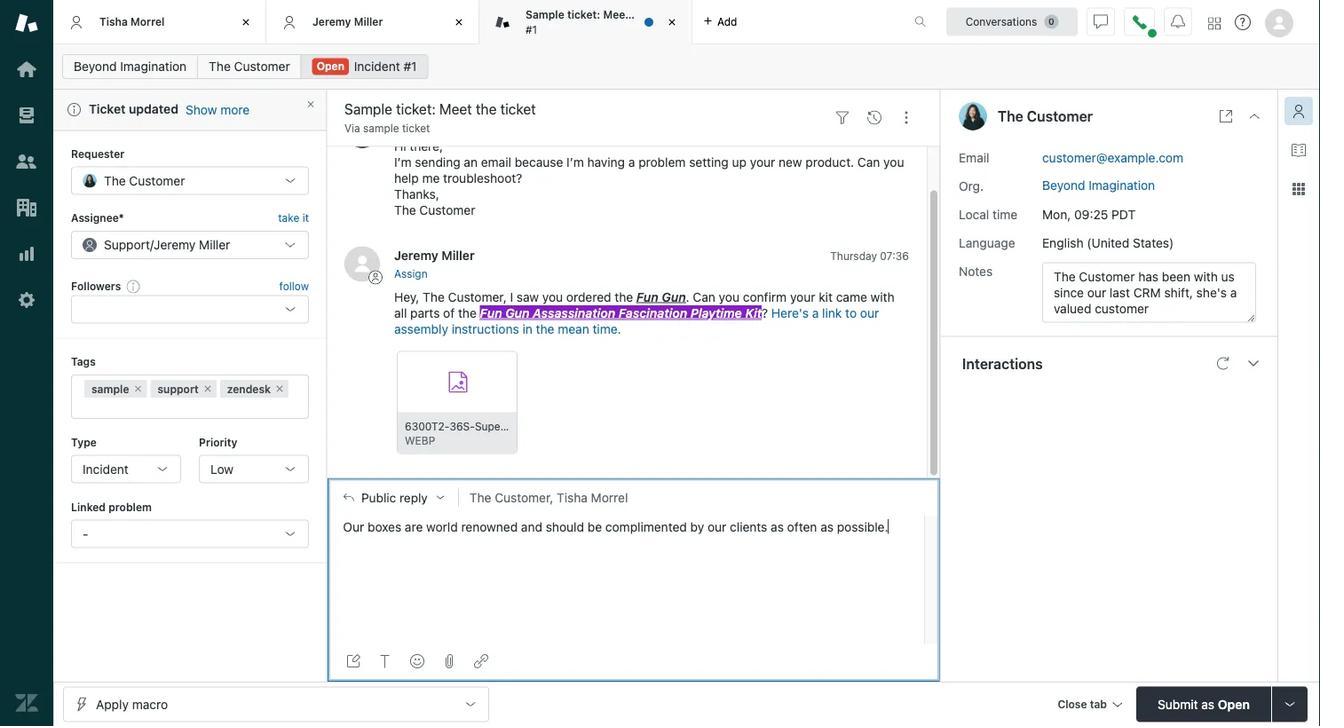 Task type: describe. For each thing, give the bounding box(es) containing it.
2 i'm from the left
[[567, 154, 584, 169]]

get help image
[[1236, 14, 1252, 30]]

morrel inside tab
[[131, 15, 165, 28]]

the customer link
[[197, 54, 302, 79]]

an
[[464, 154, 478, 169]]

interactions
[[963, 355, 1043, 372]]

zendesk products image
[[1209, 17, 1221, 30]]

having
[[588, 154, 625, 169]]

problem inside hi there, i'm sending an email because i'm having a problem setting up your new product. can you help me troubleshoot? thanks, the customer
[[639, 154, 686, 169]]

take it
[[278, 212, 309, 224]]

assassination
[[533, 305, 616, 320]]

customer up the customer@example.com
[[1027, 108, 1094, 125]]

confirm
[[743, 289, 787, 304]]

linked
[[71, 501, 106, 514]]

a inside hi there, i'm sending an email because i'm having a problem setting up your new product. can you help me troubleshoot? thanks, the customer
[[629, 154, 635, 169]]

the customer, tisha morrel
[[470, 490, 628, 505]]

0 vertical spatial fun
[[637, 289, 659, 304]]

avatar image
[[345, 246, 380, 281]]

tisha inside tab
[[99, 15, 128, 28]]

in
[[523, 321, 533, 336]]

tab containing sample ticket: meet the ticket
[[480, 0, 693, 44]]

parts
[[410, 305, 440, 320]]

remove image
[[202, 384, 213, 394]]

customer, inside conversationlabel log
[[448, 289, 507, 304]]

submit as open
[[1158, 697, 1251, 712]]

thursday
[[831, 249, 878, 262]]

The Customer has been with us since our last CRM shift, she's a valued customer text field
[[1043, 263, 1257, 323]]

webp link
[[397, 351, 519, 455]]

can inside the . can you confirm your kit came with all parts of the
[[693, 289, 716, 304]]

time.
[[593, 321, 621, 336]]

requester element
[[71, 167, 309, 195]]

incident for incident
[[83, 462, 129, 476]]

the inside the . can you confirm your kit came with all parts of the
[[458, 305, 477, 320]]

miller for jeremy miller assign
[[442, 247, 475, 262]]

07:36
[[881, 249, 910, 262]]

incident for incident #1
[[354, 59, 400, 74]]

saw
[[517, 289, 539, 304]]

tisha morrel tab
[[53, 0, 266, 44]]

apply
[[96, 697, 129, 712]]

be
[[588, 520, 602, 534]]

organizations image
[[15, 196, 38, 219]]

/
[[150, 238, 154, 252]]

meet
[[603, 9, 630, 21]]

up
[[732, 154, 747, 169]]

time
[[993, 207, 1018, 222]]

mean
[[558, 321, 590, 336]]

your inside hi there, i'm sending an email because i'm having a problem setting up your new product. can you help me troubleshoot? thanks, the customer
[[750, 154, 776, 169]]

linked problem element
[[71, 520, 309, 549]]

Subject field
[[341, 99, 823, 120]]

of
[[443, 305, 455, 320]]

tabs tab list
[[53, 0, 896, 44]]

assign button
[[394, 266, 428, 282]]

hi there, i'm sending an email because i'm having a problem setting up your new product. can you help me troubleshoot? thanks, the customer
[[394, 138, 905, 217]]

beyond imagination for beyond imagination link to the right
[[1043, 178, 1156, 192]]

came
[[836, 289, 868, 304]]

sample ticket: meet the ticket #1
[[526, 9, 682, 36]]

view more details image
[[1220, 109, 1234, 123]]

reply
[[400, 490, 428, 505]]

secondary element
[[53, 49, 1321, 84]]

morrel inside button
[[591, 490, 628, 505]]

0 vertical spatial sample
[[363, 122, 399, 135]]

our
[[343, 520, 364, 534]]

displays possible ticket submission types image
[[1284, 698, 1298, 712]]

renowned
[[461, 520, 518, 534]]

add attachment image
[[442, 655, 457, 669]]

#1 inside "sample ticket: meet the ticket #1"
[[526, 23, 538, 36]]

events image
[[868, 111, 882, 125]]

-
[[83, 527, 88, 542]]

main element
[[0, 0, 53, 727]]

button displays agent's chat status as invisible. image
[[1094, 15, 1109, 29]]

boxes
[[368, 520, 402, 534]]

our boxes are world renowned and should be complimented by our clients as often as possible.
[[343, 520, 889, 534]]

customer@example.com
[[1043, 150, 1184, 165]]

hey, the customer, i saw you ordered the fun gun
[[394, 289, 686, 304]]

customers image
[[15, 150, 38, 173]]

kit
[[746, 305, 762, 320]]

jeremy inside assignee* element
[[154, 238, 196, 252]]

zendesk
[[227, 383, 271, 395]]

incident #1
[[354, 59, 417, 74]]

the inside button
[[470, 490, 492, 505]]

beyond imagination for the topmost beyond imagination link
[[74, 59, 187, 74]]

support / jeremy miller
[[104, 238, 230, 252]]

public
[[362, 490, 396, 505]]

conversations button
[[947, 8, 1078, 36]]

close image for tisha morrel
[[237, 13, 255, 31]]

world
[[426, 520, 458, 534]]

close tab
[[1058, 699, 1108, 711]]

hi
[[394, 138, 406, 153]]

conversations
[[966, 16, 1038, 28]]

1 horizontal spatial beyond imagination link
[[1043, 178, 1156, 192]]

1 i'm from the left
[[394, 154, 412, 169]]

jeremy miller assign
[[394, 247, 475, 280]]

draft mode image
[[346, 655, 361, 669]]

ordered
[[567, 289, 612, 304]]

user image
[[959, 102, 988, 131]]

notifications image
[[1172, 15, 1186, 29]]

ticket inside "sample ticket: meet the ticket #1"
[[653, 9, 682, 21]]

jeremy for jeremy miller
[[313, 15, 351, 28]]

should
[[546, 520, 584, 534]]

customer inside hi there, i'm sending an email because i'm having a problem setting up your new product. can you help me troubleshoot? thanks, the customer
[[420, 202, 476, 217]]

are
[[405, 520, 423, 534]]

can inside hi there, i'm sending an email because i'm having a problem setting up your new product. can you help me troubleshoot? thanks, the customer
[[858, 154, 881, 169]]

close image inside tabs tab list
[[664, 13, 681, 31]]

you inside the . can you confirm your kit came with all parts of the
[[719, 289, 740, 304]]

by
[[691, 520, 705, 534]]

miller for jeremy miller
[[354, 15, 383, 28]]

conversationlabel log
[[327, 98, 941, 478]]

Thursday 07:36 text field
[[831, 249, 910, 262]]

take it button
[[278, 209, 309, 227]]

jeremy miller tab
[[266, 0, 480, 44]]

all
[[394, 305, 407, 320]]

the customer inside requester element
[[104, 173, 185, 188]]

there,
[[410, 138, 443, 153]]

linked problem
[[71, 501, 152, 514]]

submit
[[1158, 697, 1199, 712]]

instructions
[[452, 321, 519, 336]]

i
[[510, 289, 514, 304]]

public reply button
[[328, 479, 458, 517]]

jeremy for jeremy miller assign
[[394, 247, 439, 262]]

our inside text field
[[708, 520, 727, 534]]

ticket actions image
[[900, 111, 914, 125]]

the up parts
[[423, 289, 445, 304]]

ticket
[[89, 102, 126, 116]]

thursday 07:36
[[831, 249, 910, 262]]

jeremy miller
[[313, 15, 383, 28]]

09:25
[[1075, 207, 1109, 222]]



Task type: vqa. For each thing, say whether or not it's contained in the screenshot.
Enter ticket ID to merge into
no



Task type: locate. For each thing, give the bounding box(es) containing it.
customer
[[234, 59, 290, 74], [1027, 108, 1094, 125], [129, 173, 185, 188], [420, 202, 476, 217]]

type
[[71, 436, 97, 448]]

jeremy up assign button
[[394, 247, 439, 262]]

customer, inside the customer, tisha morrel button
[[495, 490, 554, 505]]

problem down incident "popup button"
[[109, 501, 152, 514]]

your right up
[[750, 154, 776, 169]]

1 horizontal spatial beyond
[[1043, 178, 1086, 192]]

1 horizontal spatial as
[[821, 520, 834, 534]]

imagination up "updated"
[[120, 59, 187, 74]]

0 horizontal spatial beyond
[[74, 59, 117, 74]]

0 vertical spatial the customer
[[209, 59, 290, 74]]

2 horizontal spatial as
[[1202, 697, 1215, 712]]

beyond up ticket
[[74, 59, 117, 74]]

1 horizontal spatial incident
[[354, 59, 400, 74]]

a inside here's a link to our assembly instructions in the mean time.
[[813, 305, 819, 320]]

your
[[750, 154, 776, 169], [791, 289, 816, 304]]

the right in
[[536, 321, 555, 336]]

miller right the /
[[199, 238, 230, 252]]

requester
[[71, 148, 125, 160]]

playtime
[[691, 305, 742, 320]]

remove image right zendesk
[[274, 384, 285, 394]]

beyond for beyond imagination link to the right
[[1043, 178, 1086, 192]]

fun up fascination
[[637, 289, 659, 304]]

customer inside secondary element
[[234, 59, 290, 74]]

your inside the . can you confirm your kit came with all parts of the
[[791, 289, 816, 304]]

2 close image from the left
[[450, 13, 468, 31]]

1 horizontal spatial morrel
[[591, 490, 628, 505]]

0 horizontal spatial incident
[[83, 462, 129, 476]]

our
[[861, 305, 880, 320], [708, 520, 727, 534]]

beyond imagination link down 'tisha morrel'
[[62, 54, 198, 79]]

1 vertical spatial gun
[[506, 305, 530, 320]]

0 horizontal spatial problem
[[109, 501, 152, 514]]

0 horizontal spatial gun
[[506, 305, 530, 320]]

1 vertical spatial fun
[[480, 305, 502, 320]]

language
[[959, 235, 1016, 250]]

states)
[[1133, 235, 1175, 250]]

i'm left having
[[567, 154, 584, 169]]

jeremy inside jeremy miller assign
[[394, 247, 439, 262]]

. can you confirm your kit came with all parts of the
[[394, 289, 895, 320]]

troubleshoot?
[[443, 170, 523, 185]]

public reply
[[362, 490, 428, 505]]

notes
[[959, 264, 993, 279]]

the inside "sample ticket: meet the ticket #1"
[[633, 9, 650, 21]]

?
[[762, 305, 768, 320]]

beyond imagination up 09:25
[[1043, 178, 1156, 192]]

you up 'playtime' at the right top
[[719, 289, 740, 304]]

to
[[846, 305, 857, 320]]

sample down tags
[[91, 383, 129, 395]]

0 horizontal spatial fun
[[480, 305, 502, 320]]

the right user icon
[[998, 108, 1024, 125]]

1 vertical spatial incident
[[83, 462, 129, 476]]

jeremy miller link
[[394, 247, 475, 262]]

a right having
[[629, 154, 635, 169]]

0 vertical spatial ticket
[[653, 9, 682, 21]]

clients
[[730, 520, 768, 534]]

the inside secondary element
[[209, 59, 231, 74]]

reporting image
[[15, 242, 38, 266]]

follow button
[[279, 278, 309, 294]]

0 horizontal spatial morrel
[[131, 15, 165, 28]]

english (united states)
[[1043, 235, 1175, 250]]

1 vertical spatial sample
[[91, 383, 129, 395]]

as right often
[[821, 520, 834, 534]]

#1 down sample
[[526, 23, 538, 36]]

the down requester
[[104, 173, 126, 188]]

with
[[871, 289, 895, 304]]

apps image
[[1292, 182, 1307, 196]]

fun up instructions
[[480, 305, 502, 320]]

1 horizontal spatial can
[[858, 154, 881, 169]]

can right product.
[[858, 154, 881, 169]]

1 vertical spatial customer,
[[495, 490, 554, 505]]

ticket right meet on the top left
[[653, 9, 682, 21]]

0 horizontal spatial beyond imagination
[[74, 59, 187, 74]]

complimented
[[606, 520, 687, 534]]

beyond imagination link up 09:25
[[1043, 178, 1156, 192]]

0 horizontal spatial the customer
[[104, 173, 185, 188]]

1 horizontal spatial your
[[791, 289, 816, 304]]

your up 'here's'
[[791, 289, 816, 304]]

1 vertical spatial your
[[791, 289, 816, 304]]

0 horizontal spatial jeremy
[[154, 238, 196, 252]]

close tab button
[[1050, 687, 1130, 725]]

incident down jeremy miller tab
[[354, 59, 400, 74]]

the inside here's a link to our assembly instructions in the mean time.
[[536, 321, 555, 336]]

gun down the i
[[506, 305, 530, 320]]

here's a link to our assembly instructions in the mean time.
[[394, 305, 880, 336]]

incident inside "popup button"
[[83, 462, 129, 476]]

customer, up of
[[448, 289, 507, 304]]

followers
[[71, 280, 121, 292]]

customer, up and
[[495, 490, 554, 505]]

0 vertical spatial close image
[[664, 13, 681, 31]]

the up show more button
[[209, 59, 231, 74]]

kit
[[819, 289, 833, 304]]

0 horizontal spatial i'm
[[394, 154, 412, 169]]

you inside hi there, i'm sending an email because i'm having a problem setting up your new product. can you help me troubleshoot? thanks, the customer
[[884, 154, 905, 169]]

2 horizontal spatial you
[[884, 154, 905, 169]]

incident button
[[71, 455, 181, 483]]

0 vertical spatial imagination
[[120, 59, 187, 74]]

close image
[[664, 13, 681, 31], [1248, 109, 1262, 123]]

the right meet on the top left
[[633, 9, 650, 21]]

close image up the customer link
[[237, 13, 255, 31]]

1 vertical spatial tisha
[[557, 490, 588, 505]]

0 vertical spatial beyond imagination link
[[62, 54, 198, 79]]

get started image
[[15, 58, 38, 81]]

1 horizontal spatial gun
[[662, 289, 686, 304]]

1 vertical spatial our
[[708, 520, 727, 534]]

remove image left support
[[133, 384, 143, 394]]

customer context image
[[1292, 104, 1307, 118]]

1 vertical spatial problem
[[109, 501, 152, 514]]

1 vertical spatial beyond imagination
[[1043, 178, 1156, 192]]

the down thanks,
[[394, 202, 416, 217]]

the customer inside secondary element
[[209, 59, 290, 74]]

close
[[1058, 699, 1088, 711]]

often
[[788, 520, 818, 534]]

remove image
[[133, 384, 143, 394], [274, 384, 285, 394]]

via sample ticket
[[345, 122, 430, 135]]

2 horizontal spatial jeremy
[[394, 247, 439, 262]]

views image
[[15, 104, 38, 127]]

0 vertical spatial beyond
[[74, 59, 117, 74]]

0 vertical spatial beyond imagination
[[74, 59, 187, 74]]

a left link on the right top of the page
[[813, 305, 819, 320]]

assembly
[[394, 321, 449, 336]]

miller up incident #1
[[354, 15, 383, 28]]

fun gun assassination fascination playtime kit ?
[[480, 305, 772, 320]]

close ticket collision notification image
[[306, 99, 316, 110]]

the
[[633, 9, 650, 21], [615, 289, 634, 304], [458, 305, 477, 320], [536, 321, 555, 336]]

beyond inside beyond imagination link
[[74, 59, 117, 74]]

miller inside tab
[[354, 15, 383, 28]]

imagination down the customer@example.com
[[1089, 178, 1156, 192]]

imagination inside secondary element
[[120, 59, 187, 74]]

the right of
[[458, 305, 477, 320]]

0 vertical spatial open
[[317, 60, 345, 72]]

1 vertical spatial the customer
[[998, 108, 1094, 125]]

knowledge image
[[1292, 143, 1307, 157]]

1 horizontal spatial jeremy
[[313, 15, 351, 28]]

1 horizontal spatial miller
[[354, 15, 383, 28]]

2 remove image from the left
[[274, 384, 285, 394]]

pdt
[[1112, 207, 1136, 222]]

macro
[[132, 697, 168, 712]]

as left often
[[771, 520, 784, 534]]

remove image for sample
[[133, 384, 143, 394]]

assignee* element
[[71, 231, 309, 259]]

jeremy inside jeremy miller tab
[[313, 15, 351, 28]]

follow
[[279, 280, 309, 292]]

jeremy right support
[[154, 238, 196, 252]]

the customer
[[209, 59, 290, 74], [998, 108, 1094, 125], [104, 173, 185, 188]]

0 horizontal spatial miller
[[199, 238, 230, 252]]

you down ticket actions icon
[[884, 154, 905, 169]]

product.
[[806, 154, 855, 169]]

0 horizontal spatial you
[[543, 289, 563, 304]]

tisha right zendesk support icon
[[99, 15, 128, 28]]

1 horizontal spatial a
[[813, 305, 819, 320]]

the customer down requester
[[104, 173, 185, 188]]

email
[[959, 150, 990, 165]]

here's
[[772, 305, 809, 320]]

0 horizontal spatial our
[[708, 520, 727, 534]]

mon, 09:25 pdt
[[1043, 207, 1136, 222]]

close image inside tisha morrel tab
[[237, 13, 255, 31]]

org.
[[959, 179, 984, 193]]

1 horizontal spatial our
[[861, 305, 880, 320]]

and
[[521, 520, 543, 534]]

local
[[959, 207, 990, 222]]

1 horizontal spatial remove image
[[274, 384, 285, 394]]

the up fun gun assassination fascination playtime kit ?
[[615, 289, 634, 304]]

close image left sample
[[450, 13, 468, 31]]

problem left setting
[[639, 154, 686, 169]]

tags
[[71, 356, 96, 368]]

can
[[858, 154, 881, 169], [693, 289, 716, 304]]

0 vertical spatial morrel
[[131, 15, 165, 28]]

the customer right user icon
[[998, 108, 1094, 125]]

1 horizontal spatial sample
[[363, 122, 399, 135]]

0 horizontal spatial remove image
[[133, 384, 143, 394]]

beyond imagination inside secondary element
[[74, 59, 187, 74]]

tisha up should
[[557, 490, 588, 505]]

incident down type
[[83, 462, 129, 476]]

0 vertical spatial our
[[861, 305, 880, 320]]

#1 inside secondary element
[[404, 59, 417, 74]]

1 vertical spatial beyond imagination link
[[1043, 178, 1156, 192]]

beyond imagination
[[74, 59, 187, 74], [1043, 178, 1156, 192]]

close image up secondary element
[[664, 13, 681, 31]]

1 horizontal spatial close image
[[1248, 109, 1262, 123]]

admin image
[[15, 289, 38, 312]]

0 horizontal spatial ticket
[[402, 122, 430, 135]]

low button
[[199, 455, 309, 483]]

2 horizontal spatial miller
[[442, 247, 475, 262]]

the up renowned
[[470, 490, 492, 505]]

1 horizontal spatial i'm
[[567, 154, 584, 169]]

ticket updated show more
[[89, 102, 250, 117]]

beyond up mon,
[[1043, 178, 1086, 192]]

tisha inside button
[[557, 490, 588, 505]]

customer down thanks,
[[420, 202, 476, 217]]

customer up the /
[[129, 173, 185, 188]]

1 vertical spatial imagination
[[1089, 178, 1156, 192]]

0 horizontal spatial open
[[317, 60, 345, 72]]

the customer, tisha morrel button
[[458, 489, 941, 507]]

tab
[[1091, 699, 1108, 711]]

Public reply composer text field
[[336, 517, 919, 554]]

0 horizontal spatial your
[[750, 154, 776, 169]]

miller inside assignee* element
[[199, 238, 230, 252]]

open inside secondary element
[[317, 60, 345, 72]]

0 vertical spatial your
[[750, 154, 776, 169]]

possible.
[[837, 520, 889, 534]]

1 close image from the left
[[237, 13, 255, 31]]

#1 down jeremy miller tab
[[404, 59, 417, 74]]

0 horizontal spatial tisha
[[99, 15, 128, 28]]

0 horizontal spatial imagination
[[120, 59, 187, 74]]

assign
[[394, 268, 428, 280]]

followers element
[[71, 295, 309, 324]]

1 vertical spatial a
[[813, 305, 819, 320]]

1 horizontal spatial open
[[1219, 697, 1251, 712]]

0 vertical spatial tisha
[[99, 15, 128, 28]]

remove image for zendesk
[[274, 384, 285, 394]]

miller inside jeremy miller assign
[[442, 247, 475, 262]]

0 vertical spatial problem
[[639, 154, 686, 169]]

0 vertical spatial incident
[[354, 59, 400, 74]]

0 horizontal spatial #1
[[404, 59, 417, 74]]

the inside requester element
[[104, 173, 126, 188]]

miller up of
[[442, 247, 475, 262]]

setting
[[689, 154, 729, 169]]

0 vertical spatial can
[[858, 154, 881, 169]]

0 horizontal spatial can
[[693, 289, 716, 304]]

format text image
[[378, 655, 393, 669]]

zendesk support image
[[15, 12, 38, 35]]

2 vertical spatial the customer
[[104, 173, 185, 188]]

1 horizontal spatial fun
[[637, 289, 659, 304]]

jeremy
[[313, 15, 351, 28], [154, 238, 196, 252], [394, 247, 439, 262]]

1 horizontal spatial the customer
[[209, 59, 290, 74]]

the inside hi there, i'm sending an email because i'm having a problem setting up your new product. can you help me troubleshoot? thanks, the customer
[[394, 202, 416, 217]]

sample up hi at left
[[363, 122, 399, 135]]

0 horizontal spatial close image
[[237, 13, 255, 31]]

1 vertical spatial morrel
[[591, 490, 628, 505]]

as right submit
[[1202, 697, 1215, 712]]

our right to
[[861, 305, 880, 320]]

alert
[[53, 90, 327, 131]]

beyond imagination down 'tisha morrel'
[[74, 59, 187, 74]]

1 horizontal spatial close image
[[450, 13, 468, 31]]

0 vertical spatial a
[[629, 154, 635, 169]]

add link (cmd k) image
[[474, 655, 489, 669]]

open down jeremy miller
[[317, 60, 345, 72]]

0 horizontal spatial beyond imagination link
[[62, 54, 198, 79]]

0 horizontal spatial as
[[771, 520, 784, 534]]

0 horizontal spatial a
[[629, 154, 635, 169]]

zendesk image
[[15, 692, 38, 715]]

tab
[[480, 0, 693, 44]]

customer up more
[[234, 59, 290, 74]]

close image for jeremy miller
[[450, 13, 468, 31]]

1 vertical spatial close image
[[1248, 109, 1262, 123]]

customer inside requester element
[[129, 173, 185, 188]]

insert emojis image
[[410, 655, 425, 669]]

fun
[[637, 289, 659, 304], [480, 305, 502, 320]]

0 vertical spatial customer,
[[448, 289, 507, 304]]

close image inside jeremy miller tab
[[450, 13, 468, 31]]

morrel
[[131, 15, 165, 28], [591, 490, 628, 505]]

1 horizontal spatial imagination
[[1089, 178, 1156, 192]]

priority
[[199, 436, 237, 448]]

1 horizontal spatial tisha
[[557, 490, 588, 505]]

1 horizontal spatial #1
[[526, 23, 538, 36]]

ticket up there,
[[402, 122, 430, 135]]

1 vertical spatial beyond
[[1043, 178, 1086, 192]]

1 horizontal spatial problem
[[639, 154, 686, 169]]

beyond for the topmost beyond imagination link
[[74, 59, 117, 74]]

alert containing ticket updated
[[53, 90, 327, 131]]

2 horizontal spatial the customer
[[998, 108, 1094, 125]]

show
[[186, 102, 217, 117]]

1 remove image from the left
[[133, 384, 143, 394]]

1 horizontal spatial ticket
[[653, 9, 682, 21]]

tisha morrel
[[99, 15, 165, 28]]

close image
[[237, 13, 255, 31], [450, 13, 468, 31]]

jeremy up close ticket collision notification icon
[[313, 15, 351, 28]]

our right by
[[708, 520, 727, 534]]

take
[[278, 212, 300, 224]]

me
[[422, 170, 440, 185]]

.
[[686, 289, 690, 304]]

gun up fascination
[[662, 289, 686, 304]]

add button
[[693, 0, 748, 44]]

incident inside secondary element
[[354, 59, 400, 74]]

local time
[[959, 207, 1018, 222]]

apply macro
[[96, 697, 168, 712]]

email
[[481, 154, 512, 169]]

the customer up more
[[209, 59, 290, 74]]

our inside here's a link to our assembly instructions in the mean time.
[[861, 305, 880, 320]]

i'm down hi at left
[[394, 154, 412, 169]]

open left displays possible ticket submission types 'icon'
[[1219, 697, 1251, 712]]

1 horizontal spatial you
[[719, 289, 740, 304]]

filter image
[[836, 111, 850, 125]]

support
[[158, 383, 199, 395]]

1 vertical spatial ticket
[[402, 122, 430, 135]]

low
[[211, 462, 234, 476]]

info on adding followers image
[[126, 279, 141, 293]]

morrel up "updated"
[[131, 15, 165, 28]]

1 vertical spatial open
[[1219, 697, 1251, 712]]

webp
[[405, 435, 435, 447]]

because
[[515, 154, 563, 169]]

hide composer image
[[627, 471, 641, 486]]

i'm
[[394, 154, 412, 169], [567, 154, 584, 169]]

1 vertical spatial can
[[693, 289, 716, 304]]

0 horizontal spatial sample
[[91, 383, 129, 395]]

can right .
[[693, 289, 716, 304]]

close image right view more details image
[[1248, 109, 1262, 123]]

0 vertical spatial gun
[[662, 289, 686, 304]]

you right saw
[[543, 289, 563, 304]]

0 vertical spatial #1
[[526, 23, 538, 36]]

morrel up our boxes are world renowned and should be complimented by our clients as often as possible.
[[591, 490, 628, 505]]

1 vertical spatial #1
[[404, 59, 417, 74]]



